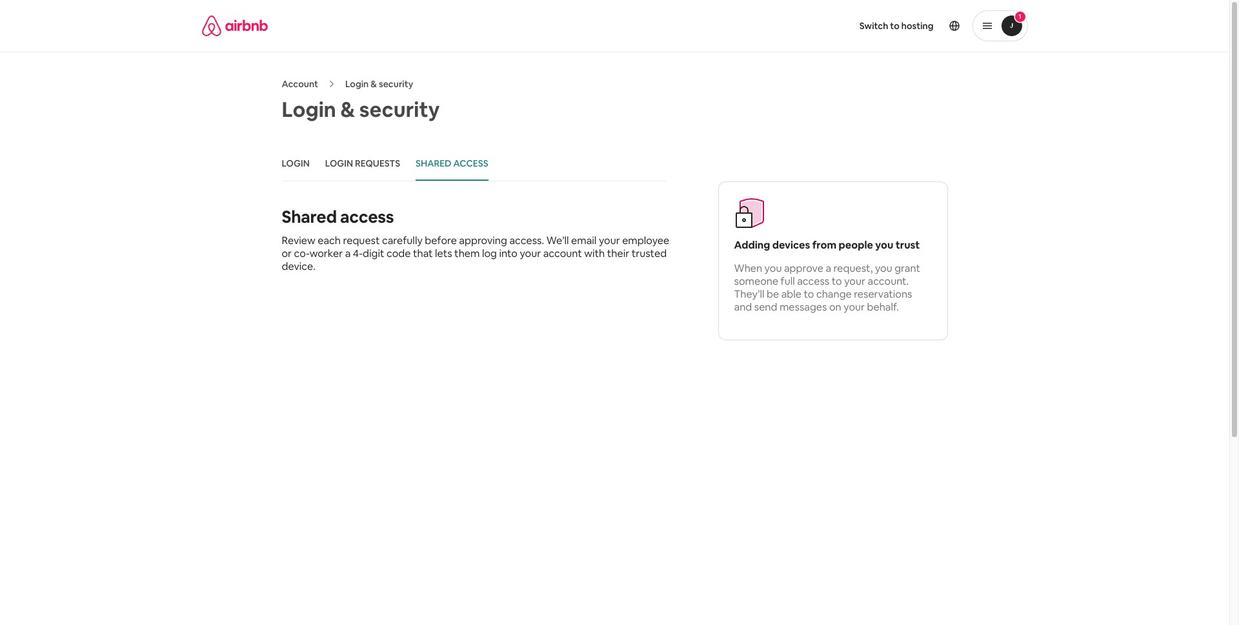 Task type: vqa. For each thing, say whether or not it's contained in the screenshot.
the bottom fireplace,
no



Task type: describe. For each thing, give the bounding box(es) containing it.
lets
[[435, 247, 452, 260]]

0 vertical spatial login & security
[[345, 78, 413, 90]]

0 horizontal spatial login
[[282, 96, 336, 123]]

4-
[[353, 247, 363, 260]]

request,
[[834, 262, 873, 275]]

account link
[[282, 78, 318, 90]]

request
[[343, 234, 380, 247]]

login button
[[282, 147, 310, 181]]

grant
[[895, 262, 921, 275]]

into
[[499, 247, 518, 260]]

email
[[572, 234, 597, 247]]

requests
[[355, 158, 400, 169]]

be
[[767, 287, 780, 301]]

login requests button
[[325, 147, 400, 181]]

code
[[387, 247, 411, 260]]

a inside shared access review each request carefully before approving access. we'll email your employee or co-worker a 4-digit code that lets them log into your account with their trusted device.
[[345, 247, 351, 260]]

account.
[[868, 274, 910, 288]]

1 vertical spatial security
[[360, 96, 440, 123]]

tab list containing login
[[282, 147, 666, 181]]

trusted
[[632, 247, 667, 260]]

profile element
[[631, 0, 1028, 52]]

employee
[[623, 234, 670, 247]]

each
[[318, 234, 341, 247]]

from
[[813, 238, 837, 252]]

login for login
[[282, 158, 310, 169]]

send
[[755, 300, 778, 314]]

1 horizontal spatial to
[[832, 274, 843, 288]]

access inside when you approve a request, you grant someone full access to your account. they'll be able to change reservations and send messages on your behalf.
[[798, 274, 830, 288]]

people
[[839, 238, 874, 252]]

they'll
[[735, 287, 765, 301]]

0 vertical spatial &
[[371, 78, 377, 90]]

you right when
[[765, 262, 782, 275]]

reservations
[[854, 287, 913, 301]]

login requests
[[325, 158, 400, 169]]

approving
[[459, 234, 507, 247]]

access
[[454, 158, 489, 169]]

behalf.
[[868, 300, 899, 314]]

on
[[830, 300, 842, 314]]

hosting
[[902, 20, 934, 32]]



Task type: locate. For each thing, give the bounding box(es) containing it.
login inside button
[[325, 158, 353, 169]]

login up shared
[[282, 158, 310, 169]]

device.
[[282, 260, 316, 273]]

login
[[345, 78, 369, 90], [282, 96, 336, 123]]

devices
[[773, 238, 811, 252]]

2 horizontal spatial to
[[891, 20, 900, 32]]

access
[[340, 206, 394, 228], [798, 274, 830, 288]]

shared access button
[[416, 147, 489, 181]]

to
[[891, 20, 900, 32], [832, 274, 843, 288], [804, 287, 815, 301]]

1 horizontal spatial access
[[798, 274, 830, 288]]

access.
[[510, 234, 544, 247]]

to right able
[[804, 287, 815, 301]]

a
[[345, 247, 351, 260], [826, 262, 832, 275]]

1 horizontal spatial login
[[345, 78, 369, 90]]

account
[[544, 247, 582, 260]]

switch to hosting link
[[852, 12, 942, 39]]

switch to hosting
[[860, 20, 934, 32]]

with
[[585, 247, 605, 260]]

tab list
[[282, 147, 666, 181]]

&
[[371, 78, 377, 90], [341, 96, 355, 123]]

1 horizontal spatial &
[[371, 78, 377, 90]]

1 button
[[973, 10, 1028, 41]]

you
[[876, 238, 894, 252], [765, 262, 782, 275], [876, 262, 893, 275]]

shared
[[416, 158, 452, 169]]

them
[[455, 247, 480, 260]]

your
[[599, 234, 620, 247], [520, 247, 541, 260], [845, 274, 866, 288], [844, 300, 865, 314]]

that
[[413, 247, 433, 260]]

1 vertical spatial login
[[282, 96, 336, 123]]

a inside when you approve a request, you grant someone full access to your account. they'll be able to change reservations and send messages on your behalf.
[[826, 262, 832, 275]]

1 login from the left
[[282, 158, 310, 169]]

and
[[735, 300, 752, 314]]

you left trust
[[876, 238, 894, 252]]

or
[[282, 247, 292, 260]]

when you approve a request, you grant someone full access to your account. they'll be able to change reservations and send messages on your behalf.
[[735, 262, 921, 314]]

1 vertical spatial login & security
[[282, 96, 440, 123]]

0 vertical spatial security
[[379, 78, 413, 90]]

shared access
[[416, 158, 489, 169]]

to right switch
[[891, 20, 900, 32]]

able
[[782, 287, 802, 301]]

1 vertical spatial &
[[341, 96, 355, 123]]

login & security
[[345, 78, 413, 90], [282, 96, 440, 123]]

0 horizontal spatial a
[[345, 247, 351, 260]]

we'll
[[547, 234, 569, 247]]

access right full
[[798, 274, 830, 288]]

adding
[[735, 238, 771, 252]]

someone
[[735, 274, 779, 288]]

a down adding devices from people you trust
[[826, 262, 832, 275]]

worker
[[310, 247, 343, 260]]

security
[[379, 78, 413, 90], [360, 96, 440, 123]]

0 horizontal spatial login
[[282, 158, 310, 169]]

co-
[[294, 247, 310, 260]]

login
[[282, 158, 310, 169], [325, 158, 353, 169]]

account
[[282, 78, 318, 90]]

0 vertical spatial login
[[345, 78, 369, 90]]

their
[[608, 247, 630, 260]]

login for login requests
[[325, 158, 353, 169]]

0 horizontal spatial to
[[804, 287, 815, 301]]

carefully
[[382, 234, 423, 247]]

1 horizontal spatial login
[[325, 158, 353, 169]]

access inside shared access review each request carefully before approving access. we'll email your employee or co-worker a 4-digit code that lets them log into your account with their trusted device.
[[340, 206, 394, 228]]

to up on
[[832, 274, 843, 288]]

0 horizontal spatial access
[[340, 206, 394, 228]]

log
[[482, 247, 497, 260]]

when
[[735, 262, 763, 275]]

shared access review each request carefully before approving access. we'll email your employee or co-worker a 4-digit code that lets them log into your account with their trusted device.
[[282, 206, 670, 273]]

login right account link
[[345, 78, 369, 90]]

a left 4-
[[345, 247, 351, 260]]

adding devices from people you trust
[[735, 238, 920, 252]]

to inside profile element
[[891, 20, 900, 32]]

login down account link
[[282, 96, 336, 123]]

shared
[[282, 206, 337, 228]]

0 vertical spatial a
[[345, 247, 351, 260]]

1 vertical spatial a
[[826, 262, 832, 275]]

2 login from the left
[[325, 158, 353, 169]]

you left grant
[[876, 262, 893, 275]]

trust
[[896, 238, 920, 252]]

1 horizontal spatial a
[[826, 262, 832, 275]]

access up request
[[340, 206, 394, 228]]

approve
[[785, 262, 824, 275]]

review
[[282, 234, 316, 247]]

0 vertical spatial access
[[340, 206, 394, 228]]

digit
[[363, 247, 385, 260]]

full
[[781, 274, 795, 288]]

change
[[817, 287, 852, 301]]

switch
[[860, 20, 889, 32]]

1 vertical spatial access
[[798, 274, 830, 288]]

messages
[[780, 300, 827, 314]]

before
[[425, 234, 457, 247]]

login left the requests
[[325, 158, 353, 169]]

1
[[1019, 12, 1022, 21]]

0 horizontal spatial &
[[341, 96, 355, 123]]



